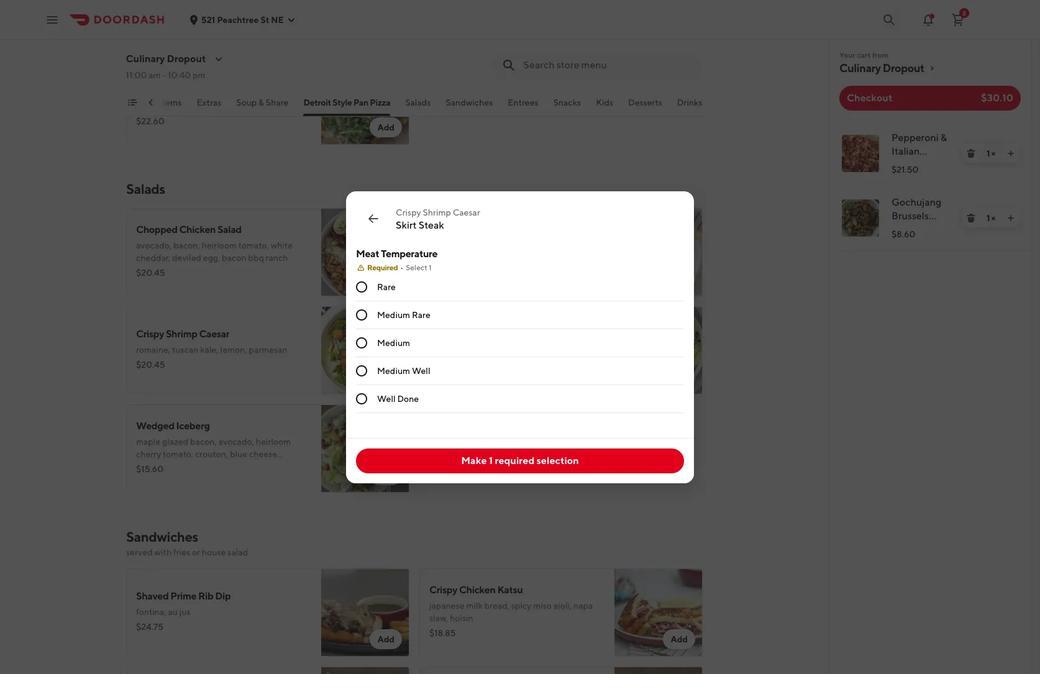 Task type: locate. For each thing, give the bounding box(es) containing it.
0 vertical spatial $20.45
[[136, 18, 165, 28]]

butternut
[[430, 224, 473, 236]]

1 × right remove item from cart icon
[[987, 149, 996, 159]]

required
[[495, 455, 535, 467]]

1 horizontal spatial avocado,
[[219, 437, 254, 447]]

scroll menu navigation left image
[[146, 98, 156, 108]]

0 vertical spatial sandwiches
[[446, 98, 494, 108]]

chicken inside chopped chicken salad avocado, bacon, heirloom tomato, white cheddar, deviled egg, bacon bbq ranch $20.45
[[179, 224, 216, 236]]

sandwiches up with
[[126, 529, 198, 545]]

dialog containing skirt steak
[[346, 191, 695, 483]]

Well Done radio
[[356, 393, 368, 405]]

bartlett
[[430, 241, 460, 251]]

1 inside meat temperature group
[[429, 263, 432, 272]]

mozzarella inside the black truffle mushroom pizza smoked onion alfredo, mozzarella cheese, arugula $22.60
[[225, 89, 268, 99]]

caesar inside 'crispy shrimp caesar romaine, tuscan kale, lemon, parmesan $20.45'
[[199, 328, 230, 340]]

dropout
[[167, 53, 206, 65], [883, 62, 925, 75]]

1 vertical spatial tomato,
[[163, 450, 194, 460]]

&
[[244, 3, 250, 13], [259, 98, 265, 108], [941, 132, 948, 144], [509, 224, 515, 236]]

0 horizontal spatial chicken
[[179, 224, 216, 236]]

1 right remove item from cart icon
[[987, 149, 991, 159]]

maple down pistachio,
[[560, 253, 584, 263]]

1 inside button
[[489, 455, 493, 467]]

& inside provolone, havarti, mozzarella cheese, parmesan, di napoli tomato & lots of basil $20.45
[[244, 3, 250, 13]]

0 vertical spatial salad
[[218, 224, 242, 236]]

& right pepperoni
[[941, 132, 948, 144]]

1 horizontal spatial culinary dropout
[[840, 62, 925, 75]]

from
[[873, 50, 889, 60]]

medium right medium rare radio at top left
[[377, 310, 411, 320]]

pizza inside the black truffle mushroom pizza smoked onion alfredo, mozzarella cheese, arugula $22.60
[[242, 72, 265, 84]]

heirloom up cheese
[[256, 437, 291, 447]]

$15.60
[[136, 465, 164, 474]]

culinary up 11:00
[[126, 53, 165, 65]]

white down ancient
[[500, 253, 522, 263]]

3 $20.45 from the top
[[136, 360, 165, 370]]

salad up bacon
[[218, 224, 242, 236]]

0 horizontal spatial caesar
[[199, 328, 230, 340]]

Medium Well radio
[[356, 365, 368, 377]]

add for wedged iceberg
[[378, 471, 395, 481]]

& left kale
[[509, 224, 515, 236]]

culinary
[[126, 53, 165, 65], [840, 62, 882, 75]]

1 vertical spatial medium
[[377, 338, 411, 348]]

cheese,
[[255, 0, 286, 1], [269, 89, 299, 99]]

cheap house salad image
[[615, 307, 703, 395]]

avocado, inside wedged iceberg maple glazed bacon, avocado, heirloom cherry tomato, crouton, blue cheese dressing
[[219, 437, 254, 447]]

bacon, up crouton,
[[190, 437, 217, 447]]

fontina,
[[136, 608, 166, 617]]

1 vertical spatial bacon,
[[190, 437, 217, 447]]

0 vertical spatial caesar
[[453, 207, 481, 217]]

0 vertical spatial avocado,
[[136, 241, 172, 251]]

$24.75
[[136, 622, 164, 632]]

popular items button
[[127, 96, 182, 116]]

1 add one to cart image from the top
[[1007, 149, 1017, 159]]

$20.45 down "romaine,"
[[136, 360, 165, 370]]

1 horizontal spatial rare
[[412, 310, 431, 320]]

2 cheddar, from the left
[[524, 253, 558, 263]]

1 right remove item from cart image
[[987, 213, 991, 223]]

soup & share button
[[237, 96, 289, 116]]

0 horizontal spatial maple
[[136, 437, 161, 447]]

popular items
[[127, 98, 182, 108]]

cart
[[858, 50, 871, 60]]

1 vertical spatial rare
[[412, 310, 431, 320]]

0 vertical spatial white
[[271, 241, 293, 251]]

1 1 × from the top
[[987, 149, 996, 159]]

tomato, inside chopped chicken salad avocado, bacon, heirloom tomato, white cheddar, deviled egg, bacon bbq ranch $20.45
[[239, 241, 269, 251]]

pear,
[[461, 241, 481, 251]]

0 horizontal spatial shrimp
[[166, 328, 197, 340]]

1 vertical spatial well
[[377, 394, 396, 404]]

make
[[462, 455, 487, 467]]

2 horizontal spatial crispy
[[430, 585, 458, 596]]

sausage
[[892, 159, 930, 171]]

medium
[[377, 310, 411, 320], [377, 338, 411, 348], [377, 366, 411, 376]]

kale,
[[200, 345, 219, 355]]

2 vertical spatial $20.45
[[136, 360, 165, 370]]

1 vertical spatial sandwiches
[[126, 529, 198, 545]]

rare down the required
[[377, 282, 396, 292]]

culinary down cart
[[840, 62, 882, 75]]

$9.15
[[430, 360, 451, 370]]

1 vertical spatial pizza
[[371, 98, 391, 108]]

glazed
[[162, 437, 189, 447]]

2 × from the top
[[992, 213, 996, 223]]

pizza down sausage
[[892, 173, 916, 185]]

caesar
[[453, 207, 481, 217], [199, 328, 230, 340]]

add for black truffle mushroom pizza
[[378, 123, 395, 132]]

1 vertical spatial $20.45
[[136, 268, 165, 278]]

1 horizontal spatial tomato,
[[239, 241, 269, 251]]

chicken up milk
[[460, 585, 496, 596]]

1 right make
[[489, 455, 493, 467]]

1 horizontal spatial sandwiches
[[446, 98, 494, 108]]

0 vertical spatial pizza
[[242, 72, 265, 84]]

1 horizontal spatial shrimp
[[423, 207, 451, 217]]

× right remove item from cart image
[[992, 213, 996, 223]]

× right remove item from cart icon
[[992, 149, 996, 159]]

pepperoni & italian sausage pizza image
[[615, 0, 703, 47], [843, 135, 880, 172]]

squash
[[475, 224, 507, 236]]

sandwiches right salads button
[[446, 98, 494, 108]]

$20.45 down parmesan,
[[136, 18, 165, 28]]

1 vertical spatial cheese,
[[269, 89, 299, 99]]

entrees
[[509, 98, 539, 108]]

black truffle mushroom pizza image
[[321, 57, 410, 145]]

2 $20.45 from the top
[[136, 268, 165, 278]]

avocado, down "chopped"
[[136, 241, 172, 251]]

salad inside chopped chicken salad avocado, bacon, heirloom tomato, white cheddar, deviled egg, bacon bbq ranch $20.45
[[218, 224, 242, 236]]

crispy inside 'crispy shrimp caesar romaine, tuscan kale, lemon, parmesan $20.45'
[[136, 328, 164, 340]]

0 vertical spatial add one to cart image
[[1007, 149, 1017, 159]]

maple
[[560, 253, 584, 263], [136, 437, 161, 447]]

tomato, up bbq at the top
[[239, 241, 269, 251]]

×
[[992, 149, 996, 159], [992, 213, 996, 223]]

chicken up deviled
[[179, 224, 216, 236]]

0 horizontal spatial pepperoni & italian sausage pizza image
[[615, 0, 703, 47]]

share
[[266, 98, 289, 108]]

1 vertical spatial white
[[500, 253, 522, 263]]

prime
[[171, 591, 197, 603]]

chopped chicken salad image
[[321, 208, 410, 297]]

1 × from the top
[[992, 149, 996, 159]]

sandwiches inside sandwiches served with fries or house salad
[[126, 529, 198, 545]]

& left lots
[[244, 3, 250, 13]]

gochujang brussels sprouts image
[[843, 200, 880, 237]]

1 horizontal spatial heirloom
[[256, 437, 291, 447]]

sandwiches
[[446, 98, 494, 108], [126, 529, 198, 545]]

0 horizontal spatial salad
[[218, 224, 242, 236]]

cheap
[[430, 328, 459, 340]]

tuscan
[[172, 345, 199, 355]]

11:00 am - 10:40 pm
[[126, 70, 206, 80]]

white up ranch
[[271, 241, 293, 251]]

house
[[461, 328, 489, 340]]

egg,
[[203, 253, 220, 263]]

0 vertical spatial salads
[[406, 98, 432, 108]]

shaved
[[136, 591, 169, 603]]

crispy up "romaine,"
[[136, 328, 164, 340]]

white inside butternut squash & kale bartlett pear, ancient grains, date, pistachio, toasted mulberry, white cheddar, maple tahini vinaigrette
[[500, 253, 522, 263]]

1 vertical spatial crispy
[[136, 328, 164, 340]]

bacon, inside chopped chicken salad avocado, bacon, heirloom tomato, white cheddar, deviled egg, bacon bbq ranch $20.45
[[174, 241, 200, 251]]

crispy for skirt
[[396, 207, 421, 217]]

the pub burger image
[[615, 667, 703, 675]]

0 vertical spatial medium
[[377, 310, 411, 320]]

1 × for gochujang brussels sprouts
[[987, 213, 996, 223]]

dialog
[[346, 191, 695, 483]]

1 × right remove item from cart image
[[987, 213, 996, 223]]

1 vertical spatial avocado,
[[219, 437, 254, 447]]

0 vertical spatial rare
[[377, 282, 396, 292]]

caesar up butternut
[[453, 207, 481, 217]]

medium well
[[377, 366, 431, 376]]

cheddar, down date, on the right top of the page
[[524, 253, 558, 263]]

crispy shrimp caesar image
[[321, 307, 410, 395]]

meat temperature
[[356, 248, 438, 260]]

0 vertical spatial heirloom
[[202, 241, 237, 251]]

medium for medium
[[377, 338, 411, 348]]

2 1 × from the top
[[987, 213, 996, 223]]

0 vertical spatial maple
[[560, 253, 584, 263]]

1 horizontal spatial culinary
[[840, 62, 882, 75]]

0 vertical spatial chicken
[[179, 224, 216, 236]]

1 horizontal spatial white
[[500, 253, 522, 263]]

0 horizontal spatial pizza
[[242, 72, 265, 84]]

salad right "house" at left
[[491, 328, 515, 340]]

cheese pizza image
[[321, 0, 410, 47]]

1 vertical spatial shrimp
[[166, 328, 197, 340]]

culinary dropout up 11:00 am - 10:40 pm
[[126, 53, 206, 65]]

well left done
[[377, 394, 396, 404]]

1 horizontal spatial pizza
[[371, 98, 391, 108]]

pizza for mushroom
[[242, 72, 265, 84]]

shrimp inside 'crispy shrimp caesar romaine, tuscan kale, lemon, parmesan $20.45'
[[166, 328, 197, 340]]

snacks
[[554, 98, 582, 108]]

1 vertical spatial maple
[[136, 437, 161, 447]]

pizza up soup on the left of the page
[[242, 72, 265, 84]]

bbq
[[248, 253, 264, 263]]

0 horizontal spatial rare
[[377, 282, 396, 292]]

2 vertical spatial crispy
[[430, 585, 458, 596]]

& right soup on the left of the page
[[259, 98, 265, 108]]

0 horizontal spatial heirloom
[[202, 241, 237, 251]]

1 vertical spatial ×
[[992, 213, 996, 223]]

italian
[[892, 146, 921, 157]]

pan
[[354, 98, 369, 108]]

• select 1
[[401, 263, 432, 272]]

heirloom up egg,
[[202, 241, 237, 251]]

medium up well done
[[377, 366, 411, 376]]

0 vertical spatial bacon,
[[174, 241, 200, 251]]

1 vertical spatial caesar
[[199, 328, 230, 340]]

0 vertical spatial pepperoni & italian sausage pizza image
[[615, 0, 703, 47]]

add one to cart image right remove item from cart icon
[[1007, 149, 1017, 159]]

mozzarella inside provolone, havarti, mozzarella cheese, parmesan, di napoli tomato & lots of basil $20.45
[[211, 0, 254, 1]]

shrimp inside "crispy shrimp caesar skirt steak"
[[423, 207, 451, 217]]

tomato, down glazed
[[163, 450, 194, 460]]

$20.45 inside chopped chicken salad avocado, bacon, heirloom tomato, white cheddar, deviled egg, bacon bbq ranch $20.45
[[136, 268, 165, 278]]

1 vertical spatial heirloom
[[256, 437, 291, 447]]

1 medium from the top
[[377, 310, 411, 320]]

mozzarella
[[211, 0, 254, 1], [225, 89, 268, 99]]

Medium Rare radio
[[356, 309, 368, 321]]

culinary dropout link
[[840, 61, 1022, 76]]

dropout up 10:40
[[167, 53, 206, 65]]

$20.45 down "chopped"
[[136, 268, 165, 278]]

done
[[398, 394, 419, 404]]

1 horizontal spatial maple
[[560, 253, 584, 263]]

gochujang
[[892, 197, 942, 208]]

crispy inside "crispy shrimp caesar skirt steak"
[[396, 207, 421, 217]]

add for chopped chicken salad
[[378, 274, 395, 284]]

$30.10
[[982, 92, 1014, 104]]

shrimp up tuscan
[[166, 328, 197, 340]]

sandwiches for sandwiches
[[446, 98, 494, 108]]

& inside 'pepperoni & italian sausage pizza'
[[941, 132, 948, 144]]

1 vertical spatial salads
[[126, 181, 165, 197]]

1 horizontal spatial salads
[[406, 98, 432, 108]]

select
[[406, 263, 428, 272]]

st
[[261, 15, 270, 25]]

× for pepperoni & italian sausage pizza
[[992, 149, 996, 159]]

soup
[[237, 98, 257, 108]]

cheese, left the detroit
[[269, 89, 299, 99]]

0 horizontal spatial cheddar,
[[136, 253, 171, 263]]

bacon, up deviled
[[174, 241, 200, 251]]

2 vertical spatial pizza
[[892, 173, 916, 185]]

salads button
[[406, 96, 432, 116]]

0 horizontal spatial avocado,
[[136, 241, 172, 251]]

shrimp up 'steak' at the top of page
[[423, 207, 451, 217]]

pizza right pan
[[371, 98, 391, 108]]

salads left sandwiches button
[[406, 98, 432, 108]]

1 horizontal spatial salad
[[491, 328, 515, 340]]

0 vertical spatial mozzarella
[[211, 0, 254, 1]]

bread,
[[485, 601, 510, 611]]

avocado, up blue
[[219, 437, 254, 447]]

bacon, for iceberg
[[190, 437, 217, 447]]

0 vertical spatial crispy
[[396, 207, 421, 217]]

1 horizontal spatial well
[[412, 366, 431, 376]]

3 medium from the top
[[377, 366, 411, 376]]

add one to cart image for gochujang brussels sprouts
[[1007, 213, 1017, 223]]

0 horizontal spatial well
[[377, 394, 396, 404]]

1 horizontal spatial crispy
[[396, 207, 421, 217]]

1 vertical spatial pepperoni & italian sausage pizza image
[[843, 135, 880, 172]]

$20.45 inside provolone, havarti, mozzarella cheese, parmesan, di napoli tomato & lots of basil $20.45
[[136, 18, 165, 28]]

11:00
[[126, 70, 147, 80]]

cheese, up of on the top left
[[255, 0, 286, 1]]

1 vertical spatial 1 ×
[[987, 213, 996, 223]]

remove item from cart image
[[967, 149, 977, 159]]

1 $20.45 from the top
[[136, 18, 165, 28]]

salads up "chopped"
[[126, 181, 165, 197]]

$21.50
[[892, 165, 919, 175]]

culinary dropout down from
[[840, 62, 925, 75]]

1 vertical spatial chicken
[[460, 585, 496, 596]]

jus
[[180, 608, 191, 617]]

well up done
[[412, 366, 431, 376]]

1 vertical spatial add one to cart image
[[1007, 213, 1017, 223]]

caesar up the kale,
[[199, 328, 230, 340]]

1 vertical spatial salad
[[491, 328, 515, 340]]

wedged
[[136, 420, 174, 432]]

-
[[163, 70, 167, 80]]

1 vertical spatial mozzarella
[[225, 89, 268, 99]]

add for shaved prime rib dip
[[378, 635, 395, 645]]

0 horizontal spatial salads
[[126, 181, 165, 197]]

shrimp for steak
[[423, 207, 451, 217]]

2 add one to cart image from the top
[[1007, 213, 1017, 223]]

rare up cheap on the left of page
[[412, 310, 431, 320]]

shaved prime rib dip fontina, au jus $24.75
[[136, 591, 231, 632]]

crispy inside crispy chicken katsu japanese milk bread, spicy miso aioli, napa slaw, hoisin $18.85
[[430, 585, 458, 596]]

napoli
[[188, 3, 212, 13]]

0 vertical spatial 1 ×
[[987, 149, 996, 159]]

mulberry,
[[461, 253, 498, 263]]

Medium radio
[[356, 337, 368, 349]]

rare
[[377, 282, 396, 292], [412, 310, 431, 320]]

2 vertical spatial medium
[[377, 366, 411, 376]]

0 vertical spatial cheese,
[[255, 0, 286, 1]]

crispy up 'skirt'
[[396, 207, 421, 217]]

2 horizontal spatial pizza
[[892, 173, 916, 185]]

0 horizontal spatial white
[[271, 241, 293, 251]]

0 vertical spatial ×
[[992, 149, 996, 159]]

chopped chicken salad avocado, bacon, heirloom tomato, white cheddar, deviled egg, bacon bbq ranch $20.45
[[136, 224, 293, 278]]

1 cheddar, from the left
[[136, 253, 171, 263]]

dip
[[215, 591, 231, 603]]

2 medium from the top
[[377, 338, 411, 348]]

0 horizontal spatial crispy
[[136, 328, 164, 340]]

1 horizontal spatial pepperoni & italian sausage pizza image
[[843, 135, 880, 172]]

1 horizontal spatial cheddar,
[[524, 253, 558, 263]]

add one to cart image
[[1007, 149, 1017, 159], [1007, 213, 1017, 223]]

0 vertical spatial tomato,
[[239, 241, 269, 251]]

0 horizontal spatial sandwiches
[[126, 529, 198, 545]]

chicken inside crispy chicken katsu japanese milk bread, spicy miso aioli, napa slaw, hoisin $18.85
[[460, 585, 496, 596]]

1 right select
[[429, 263, 432, 272]]

add for crispy chicken katsu
[[671, 635, 688, 645]]

cheddar, inside chopped chicken salad avocado, bacon, heirloom tomato, white cheddar, deviled egg, bacon bbq ranch $20.45
[[136, 253, 171, 263]]

crispy for japanese
[[430, 585, 458, 596]]

list
[[830, 121, 1032, 251]]

1 horizontal spatial chicken
[[460, 585, 496, 596]]

cheddar, down "chopped"
[[136, 253, 171, 263]]

bacon, inside wedged iceberg maple glazed bacon, avocado, heirloom cherry tomato, crouton, blue cheese dressing
[[190, 437, 217, 447]]

medium up medium well
[[377, 338, 411, 348]]

0 horizontal spatial tomato,
[[163, 450, 194, 460]]

add one to cart image right remove item from cart image
[[1007, 213, 1017, 223]]

caesar inside "crispy shrimp caesar skirt steak"
[[453, 207, 481, 217]]

add button
[[370, 118, 402, 137], [370, 269, 402, 289], [370, 368, 402, 387], [370, 466, 402, 486], [370, 630, 402, 650], [664, 630, 696, 650]]

maple inside wedged iceberg maple glazed bacon, avocado, heirloom cherry tomato, crouton, blue cheese dressing
[[136, 437, 161, 447]]

heirloom inside wedged iceberg maple glazed bacon, avocado, heirloom cherry tomato, crouton, blue cheese dressing
[[256, 437, 291, 447]]

1 horizontal spatial caesar
[[453, 207, 481, 217]]

crispy up japanese
[[430, 585, 458, 596]]

0 vertical spatial shrimp
[[423, 207, 451, 217]]

items
[[160, 98, 182, 108]]

sandwiches for sandwiches served with fries or house salad
[[126, 529, 198, 545]]

black truffle mushroom pizza smoked onion alfredo, mozzarella cheese, arugula $22.60
[[136, 72, 299, 126]]

dropout down from
[[883, 62, 925, 75]]

pepperoni & italian sausage pizza
[[892, 132, 948, 185]]

maple up cherry
[[136, 437, 161, 447]]



Task type: vqa. For each thing, say whether or not it's contained in the screenshot.
Crispy Chicken Katsu's Add
yes



Task type: describe. For each thing, give the bounding box(es) containing it.
butternut squash & kale image
[[615, 208, 703, 297]]

0 horizontal spatial culinary
[[126, 53, 165, 65]]

served
[[126, 548, 153, 558]]

heirloom inside chopped chicken salad avocado, bacon, heirloom tomato, white cheddar, deviled egg, bacon bbq ranch $20.45
[[202, 241, 237, 251]]

1 × for pepperoni & italian sausage pizza
[[987, 149, 996, 159]]

popular
[[127, 98, 158, 108]]

drinks button
[[678, 96, 703, 116]]

the m.a.c. burger image
[[321, 667, 410, 675]]

$20.45 inside 'crispy shrimp caesar romaine, tuscan kale, lemon, parmesan $20.45'
[[136, 360, 165, 370]]

add one to cart image for pepperoni & italian sausage pizza
[[1007, 149, 1017, 159]]

& inside button
[[259, 98, 265, 108]]

add button for crispy shrimp caesar
[[370, 368, 402, 387]]

pizza inside 'pepperoni & italian sausage pizza'
[[892, 173, 916, 185]]

shaved prime rib dip image
[[321, 569, 410, 657]]

pistachio,
[[563, 241, 601, 251]]

medium for medium rare
[[377, 310, 411, 320]]

pm
[[193, 70, 206, 80]]

pepperoni
[[892, 132, 939, 144]]

lemon,
[[220, 345, 247, 355]]

2 items, open order cart image
[[951, 12, 966, 27]]

crispy chicken katsu japanese milk bread, spicy miso aioli, napa slaw, hoisin $18.85
[[430, 585, 593, 639]]

slaw,
[[430, 614, 449, 624]]

meat
[[356, 248, 379, 260]]

provolone,
[[136, 0, 178, 1]]

basil
[[277, 3, 295, 13]]

bacon, for chicken
[[174, 241, 200, 251]]

spicy
[[512, 601, 532, 611]]

cheap house salad
[[430, 328, 515, 340]]

house
[[202, 548, 226, 558]]

add button for crispy chicken katsu
[[664, 630, 696, 650]]

shrimp for tuscan
[[166, 328, 197, 340]]

1 horizontal spatial dropout
[[883, 62, 925, 75]]

$17.20
[[430, 268, 455, 278]]

sandwiches served with fries or house salad
[[126, 529, 248, 558]]

extras
[[197, 98, 222, 108]]

onion
[[169, 89, 191, 99]]

Rare radio
[[356, 281, 368, 293]]

di
[[179, 3, 186, 13]]

meat temperature group
[[356, 247, 685, 413]]

cheese, inside provolone, havarti, mozzarella cheese, parmesan, di napoli tomato & lots of basil $20.45
[[255, 0, 286, 1]]

chicken for chopped
[[179, 224, 216, 236]]

cheddar, inside butternut squash & kale bartlett pear, ancient grains, date, pistachio, toasted mulberry, white cheddar, maple tahini vinaigrette
[[524, 253, 558, 263]]

pizza for pan
[[371, 98, 391, 108]]

0 horizontal spatial dropout
[[167, 53, 206, 65]]

am
[[149, 70, 161, 80]]

date,
[[541, 241, 561, 251]]

medium rare
[[377, 310, 431, 320]]

salad for chicken
[[218, 224, 242, 236]]

maple inside butternut squash & kale bartlett pear, ancient grains, date, pistachio, toasted mulberry, white cheddar, maple tahini vinaigrette
[[560, 253, 584, 263]]

hoisin
[[450, 614, 474, 624]]

ancient
[[482, 241, 512, 251]]

snacks button
[[554, 96, 582, 116]]

kids button
[[597, 96, 614, 116]]

× for gochujang brussels sprouts
[[992, 213, 996, 223]]

kale
[[517, 224, 537, 236]]

provolone, havarti, mozzarella cheese, parmesan, di napoli tomato & lots of basil $20.45
[[136, 0, 295, 28]]

iceberg
[[176, 420, 210, 432]]

caesar for steak
[[453, 207, 481, 217]]

soup & share
[[237, 98, 289, 108]]

kids
[[597, 98, 614, 108]]

rib
[[198, 591, 214, 603]]

sandwiches button
[[446, 96, 494, 116]]

crispy for romaine,
[[136, 328, 164, 340]]

gochujang brussels sprouts $8.60
[[892, 197, 942, 239]]

medium for medium well
[[377, 366, 411, 376]]

dressing
[[136, 462, 169, 472]]

caesar for tuscan
[[199, 328, 230, 340]]

brussels
[[892, 210, 930, 222]]

white inside chopped chicken salad avocado, bacon, heirloom tomato, white cheddar, deviled egg, bacon bbq ranch $20.45
[[271, 241, 293, 251]]

list containing pepperoni & italian sausage pizza
[[830, 121, 1032, 251]]

cheese, inside the black truffle mushroom pizza smoked onion alfredo, mozzarella cheese, arugula $22.60
[[269, 89, 299, 99]]

fries
[[174, 548, 190, 558]]

add button for wedged iceberg
[[370, 466, 402, 486]]

ranch
[[266, 253, 288, 263]]

mushroom
[[193, 72, 240, 84]]

drinks
[[678, 98, 703, 108]]

alfredo,
[[193, 89, 223, 99]]

2
[[963, 9, 967, 16]]

521 peachtree st ne button
[[189, 15, 297, 25]]

aioli,
[[554, 601, 572, 611]]

of
[[268, 3, 276, 13]]

add button for black truffle mushroom pizza
[[370, 118, 402, 137]]

deviled
[[172, 253, 202, 263]]

$18.85
[[430, 629, 456, 639]]

parmesan
[[249, 345, 288, 355]]

cheese
[[249, 450, 277, 460]]

desserts
[[629, 98, 663, 108]]

2 button
[[946, 7, 971, 32]]

521 peachtree st ne
[[201, 15, 284, 25]]

chicken for crispy
[[460, 585, 496, 596]]

cherry
[[136, 450, 161, 460]]

tomato, inside wedged iceberg maple glazed bacon, avocado, heirloom cherry tomato, crouton, blue cheese dressing
[[163, 450, 194, 460]]

add for crispy shrimp caesar
[[378, 372, 395, 382]]

checkout
[[848, 92, 893, 104]]

add button for chopped chicken salad
[[370, 269, 402, 289]]

tahini
[[430, 266, 452, 275]]

havarti,
[[180, 0, 209, 1]]

crispy shrimp caesar skirt steak
[[396, 207, 481, 231]]

miso
[[534, 601, 552, 611]]

crispy chicken katsu image
[[615, 569, 703, 657]]

truffle
[[162, 72, 191, 84]]

& inside butternut squash & kale bartlett pear, ancient grains, date, pistachio, toasted mulberry, white cheddar, maple tahini vinaigrette
[[509, 224, 515, 236]]

remove item from cart image
[[967, 213, 977, 223]]

katsu
[[498, 585, 523, 596]]

salad
[[228, 548, 248, 558]]

with
[[155, 548, 172, 558]]

Item Search search field
[[524, 58, 693, 72]]

0 horizontal spatial culinary dropout
[[126, 53, 206, 65]]

skirt
[[396, 219, 417, 231]]

add button for shaved prime rib dip
[[370, 630, 402, 650]]

steak
[[419, 219, 445, 231]]

back image
[[366, 211, 381, 226]]

butternut squash & kale bartlett pear, ancient grains, date, pistachio, toasted mulberry, white cheddar, maple tahini vinaigrette
[[430, 224, 601, 275]]

notification bell image
[[922, 12, 937, 27]]

10:40
[[168, 70, 191, 80]]

lots
[[251, 3, 266, 13]]

au
[[168, 608, 178, 617]]

black
[[136, 72, 160, 84]]

•
[[401, 263, 404, 272]]

smoked
[[136, 89, 167, 99]]

well done
[[377, 394, 419, 404]]

extras button
[[197, 96, 222, 116]]

open menu image
[[45, 12, 60, 27]]

or
[[192, 548, 200, 558]]

required
[[368, 263, 398, 272]]

wedged iceberg maple glazed bacon, avocado, heirloom cherry tomato, crouton, blue cheese dressing
[[136, 420, 291, 472]]

avocado, inside chopped chicken salad avocado, bacon, heirloom tomato, white cheddar, deviled egg, bacon bbq ranch $20.45
[[136, 241, 172, 251]]

salad for house
[[491, 328, 515, 340]]

sprouts
[[892, 224, 927, 236]]

bacon
[[222, 253, 247, 263]]

0 vertical spatial well
[[412, 366, 431, 376]]

wedged iceberg image
[[321, 405, 410, 493]]



